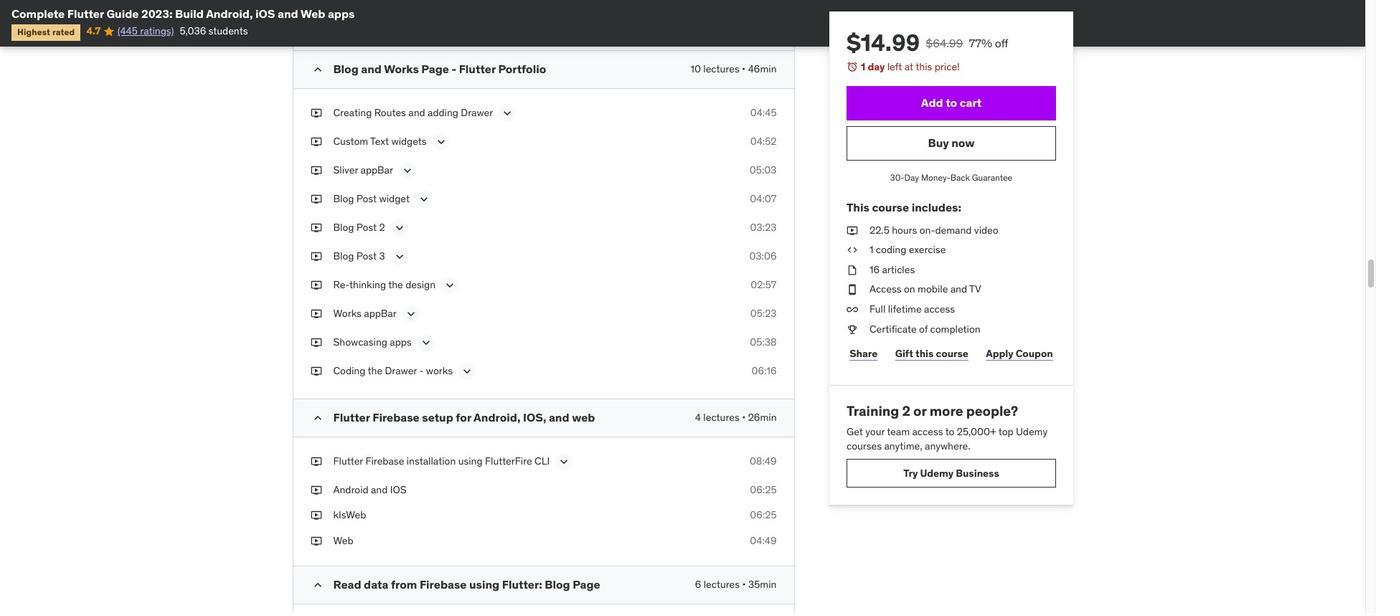 Task type: vqa. For each thing, say whether or not it's contained in the screenshot.


Task type: locate. For each thing, give the bounding box(es) containing it.
2 inside training 2 or more people? get your team access to 25,000+ top udemy courses anytime, anywhere.
[[902, 403, 910, 420]]

0 vertical spatial •
[[742, 62, 746, 75]]

anytime,
[[884, 440, 923, 453]]

blog up blog post 3
[[333, 221, 354, 234]]

page
[[414, 19, 436, 32]]

ios
[[390, 484, 407, 497]]

gift this course link
[[892, 340, 972, 368]]

0 horizontal spatial drawer
[[385, 364, 417, 377]]

0 horizontal spatial page
[[422, 62, 449, 76]]

full lifetime access
[[870, 303, 955, 316]]

3 • from the top
[[743, 578, 746, 591]]

show lecture description image down widgets at the left top
[[401, 163, 415, 178]]

to up anywhere.
[[946, 426, 955, 439]]

try
[[904, 467, 918, 480]]

course down the completion on the right of the page
[[936, 347, 969, 360]]

this right gift
[[916, 347, 934, 360]]

read data from firebase using flutter: blog page
[[333, 577, 601, 592]]

1 vertical spatial android,
[[474, 410, 521, 425]]

0 vertical spatial this
[[916, 60, 932, 73]]

1 vertical spatial this
[[916, 347, 934, 360]]

0 vertical spatial 1
[[861, 60, 866, 73]]

show lecture description image right widget
[[417, 192, 431, 207]]

training
[[847, 403, 899, 420]]

0 vertical spatial web
[[301, 6, 325, 21]]

design
[[406, 278, 436, 291]]

2 lectures from the top
[[704, 411, 740, 424]]

46min
[[748, 62, 777, 75]]

2 this from the top
[[916, 347, 934, 360]]

blog down ending
[[333, 62, 359, 76]]

1 horizontal spatial web
[[333, 535, 354, 548]]

xsmall image left "creating"
[[310, 106, 322, 120]]

22.5
[[870, 224, 890, 237]]

6 lectures • 35min
[[695, 578, 777, 591]]

sliver
[[333, 163, 358, 176]]

• for flutter firebase setup for android, ios, and web
[[742, 411, 746, 424]]

xsmall image left the kisweb
[[310, 509, 322, 523]]

web
[[301, 6, 325, 21], [333, 535, 354, 548]]

0 vertical spatial using
[[458, 455, 483, 468]]

3 post from the top
[[357, 250, 377, 263]]

the left about
[[367, 19, 382, 32]]

apps left about
[[328, 6, 355, 21]]

0 horizontal spatial web
[[301, 6, 325, 21]]

2 • from the top
[[742, 411, 746, 424]]

and left "web"
[[549, 410, 570, 425]]

0 vertical spatial 2
[[379, 221, 385, 234]]

1 small image from the top
[[310, 62, 325, 77]]

1 horizontal spatial udemy
[[1016, 426, 1048, 439]]

0 vertical spatial -
[[452, 62, 457, 76]]

1 horizontal spatial works
[[384, 62, 419, 76]]

small image
[[310, 62, 325, 77], [310, 411, 325, 425]]

2 to from the top
[[946, 426, 955, 439]]

using
[[458, 455, 483, 468], [469, 577, 500, 592]]

alarm image
[[847, 61, 858, 73]]

03:06
[[750, 250, 777, 263]]

1 vertical spatial page
[[573, 577, 601, 592]]

2 vertical spatial lectures
[[704, 578, 740, 591]]

xsmall image left works appbar
[[310, 307, 322, 321]]

xsmall image up small icon
[[310, 535, 322, 549]]

1 vertical spatial lectures
[[704, 411, 740, 424]]

gift
[[895, 347, 913, 360]]

off
[[995, 36, 1009, 50]]

the
[[367, 19, 382, 32], [388, 278, 403, 291], [368, 364, 383, 377]]

05:03
[[750, 163, 777, 176]]

udemy inside training 2 or more people? get your team access to 25,000+ top udemy courses anytime, anywhere.
[[1016, 426, 1048, 439]]

2 up 3 at the left top of the page
[[379, 221, 385, 234]]

about
[[384, 19, 411, 32]]

1 horizontal spatial 1
[[870, 243, 874, 256]]

or
[[914, 403, 927, 420]]

1 vertical spatial post
[[357, 221, 377, 234]]

and left the ios
[[371, 484, 388, 497]]

• for blog and works page - flutter portfolio
[[742, 62, 746, 75]]

0 vertical spatial drawer
[[461, 106, 493, 119]]

custom
[[333, 135, 368, 148]]

1 lectures from the top
[[704, 62, 740, 75]]

blog for blog post widget
[[333, 192, 354, 205]]

1 horizontal spatial apps
[[390, 336, 412, 349]]

android, up students
[[206, 6, 253, 21]]

android,
[[206, 6, 253, 21], [474, 410, 521, 425]]

flutterfire
[[485, 455, 532, 468]]

ending the about page
[[333, 19, 436, 32]]

05:38
[[750, 336, 777, 349]]

0 vertical spatial lectures
[[704, 62, 740, 75]]

small image
[[310, 578, 325, 593]]

apps
[[328, 6, 355, 21], [390, 336, 412, 349]]

mobile
[[918, 283, 948, 296]]

access down or
[[912, 426, 943, 439]]

06:16
[[752, 364, 777, 377]]

your
[[866, 426, 885, 439]]

flutter up android
[[333, 455, 363, 468]]

firebase left setup
[[373, 410, 420, 425]]

-
[[452, 62, 457, 76], [420, 364, 424, 377]]

06:25 up 04:49
[[750, 509, 777, 522]]

the right coding at the left bottom of the page
[[368, 364, 383, 377]]

ending
[[333, 19, 365, 32]]

access down mobile
[[924, 303, 955, 316]]

works
[[384, 62, 419, 76], [333, 307, 362, 320]]

the for about
[[367, 19, 382, 32]]

udemy right the top at the right bottom of the page
[[1016, 426, 1048, 439]]

and left tv
[[951, 283, 967, 296]]

0 horizontal spatial 1
[[861, 60, 866, 73]]

0 vertical spatial firebase
[[373, 410, 420, 425]]

05:23
[[751, 307, 777, 320]]

drawer right the adding on the left of the page
[[461, 106, 493, 119]]

08:49
[[750, 455, 777, 468]]

1 right alarm icon
[[861, 60, 866, 73]]

- left works
[[420, 364, 424, 377]]

1 vertical spatial small image
[[310, 411, 325, 425]]

2023:
[[141, 6, 173, 21]]

3 lectures from the top
[[704, 578, 740, 591]]

1 vertical spatial course
[[936, 347, 969, 360]]

completion
[[930, 323, 981, 336]]

xsmall image
[[310, 0, 322, 7], [310, 19, 322, 33], [310, 106, 322, 120], [310, 221, 322, 235], [847, 224, 858, 238], [310, 250, 322, 264], [310, 278, 322, 292], [310, 307, 322, 321], [310, 509, 322, 523], [310, 535, 322, 549]]

blog
[[333, 62, 359, 76], [333, 192, 354, 205], [333, 221, 354, 234], [333, 250, 354, 263], [545, 577, 570, 592]]

this right at
[[916, 60, 932, 73]]

to left cart
[[946, 95, 957, 110]]

1 horizontal spatial 2
[[902, 403, 910, 420]]

show lecture description image for flutter firebase installation using flutterfire cli
[[557, 455, 572, 469]]

works down about
[[384, 62, 419, 76]]

1 vertical spatial web
[[333, 535, 354, 548]]

• for read data from firebase using flutter: blog page
[[743, 578, 746, 591]]

lectures right 10
[[704, 62, 740, 75]]

1 horizontal spatial page
[[573, 577, 601, 592]]

includes:
[[912, 201, 962, 215]]

top
[[999, 426, 1014, 439]]

0 vertical spatial udemy
[[1016, 426, 1048, 439]]

1 vertical spatial -
[[420, 364, 424, 377]]

0 horizontal spatial udemy
[[920, 467, 954, 480]]

2 small image from the top
[[310, 411, 325, 425]]

show lecture description image down design
[[404, 307, 418, 321]]

1 horizontal spatial android,
[[474, 410, 521, 425]]

flutter left portfolio
[[459, 62, 496, 76]]

(445 ratings)
[[118, 25, 174, 38]]

post down blog post widget
[[357, 221, 377, 234]]

blog for blog post 3
[[333, 250, 354, 263]]

course
[[872, 201, 909, 215], [936, 347, 969, 360]]

hours
[[892, 224, 917, 237]]

• left 35min
[[743, 578, 746, 591]]

web down the kisweb
[[333, 535, 354, 548]]

show lecture description image right 3 at the left top of the page
[[392, 250, 407, 264]]

1 vertical spatial •
[[742, 411, 746, 424]]

0 vertical spatial works
[[384, 62, 419, 76]]

1 vertical spatial appbar
[[364, 307, 397, 320]]

16
[[870, 263, 880, 276]]

1 vertical spatial access
[[912, 426, 943, 439]]

0 vertical spatial post
[[357, 192, 377, 205]]

this course includes:
[[847, 201, 962, 215]]

4.7
[[86, 25, 101, 38]]

1 vertical spatial to
[[946, 426, 955, 439]]

firebase
[[373, 410, 420, 425], [366, 455, 404, 468], [420, 577, 467, 592]]

lectures right 4
[[704, 411, 740, 424]]

• left '46min'
[[742, 62, 746, 75]]

6
[[695, 578, 702, 591]]

1 post from the top
[[357, 192, 377, 205]]

try udemy business link
[[847, 460, 1056, 488]]

show lecture description image down widget
[[392, 221, 407, 235]]

adding
[[428, 106, 459, 119]]

appbar for sliver appbar
[[361, 163, 393, 176]]

0 horizontal spatial -
[[420, 364, 424, 377]]

06:25 for kisweb
[[750, 509, 777, 522]]

- up the adding on the left of the page
[[452, 62, 457, 76]]

using left flutterfire
[[458, 455, 483, 468]]

firebase for installation
[[366, 455, 404, 468]]

business
[[956, 467, 999, 480]]

coupon
[[1016, 347, 1053, 360]]

1 • from the top
[[742, 62, 746, 75]]

1 vertical spatial 2
[[902, 403, 910, 420]]

1 horizontal spatial course
[[936, 347, 969, 360]]

works down re-
[[333, 307, 362, 320]]

installation
[[407, 455, 456, 468]]

post left widget
[[357, 192, 377, 205]]

1 vertical spatial 1
[[870, 243, 874, 256]]

1 vertical spatial works
[[333, 307, 362, 320]]

web left ending
[[301, 6, 325, 21]]

cart
[[960, 95, 982, 110]]

show lecture description image right design
[[443, 278, 457, 293]]

2 vertical spatial the
[[368, 364, 383, 377]]

1 vertical spatial firebase
[[366, 455, 404, 468]]

apps up coding the drawer - works
[[390, 336, 412, 349]]

using left 'flutter:'
[[469, 577, 500, 592]]

1 vertical spatial 06:25
[[750, 509, 777, 522]]

course up 22.5
[[872, 201, 909, 215]]

apply coupon
[[986, 347, 1053, 360]]

0 vertical spatial small image
[[310, 62, 325, 77]]

06:25 down 08:49
[[750, 484, 777, 497]]

this inside gift this course link
[[916, 347, 934, 360]]

22.5 hours on-demand video
[[870, 224, 999, 237]]

2 06:25 from the top
[[750, 509, 777, 522]]

0 vertical spatial appbar
[[361, 163, 393, 176]]

buy
[[928, 136, 949, 150]]

appbar down the re-thinking the design
[[364, 307, 397, 320]]

show lecture description image for showcasing apps
[[419, 336, 433, 350]]

1 left coding
[[870, 243, 874, 256]]

lectures for flutter firebase setup for android, ios, and web
[[704, 411, 740, 424]]

small image for blog and works page - flutter portfolio
[[310, 62, 325, 77]]

firebase up the ios
[[366, 455, 404, 468]]

06:25
[[750, 484, 777, 497], [750, 509, 777, 522]]

1 06:25 from the top
[[750, 484, 777, 497]]

show lecture description image for coding the drawer - works
[[460, 364, 474, 379]]

0 horizontal spatial course
[[872, 201, 909, 215]]

and left the adding on the left of the page
[[409, 106, 425, 119]]

•
[[742, 62, 746, 75], [742, 411, 746, 424], [743, 578, 746, 591]]

show lecture description image
[[434, 135, 448, 149], [417, 192, 431, 207], [392, 221, 407, 235], [392, 250, 407, 264], [443, 278, 457, 293], [419, 336, 433, 350], [460, 364, 474, 379]]

0 vertical spatial 06:25
[[750, 484, 777, 497]]

0 vertical spatial page
[[422, 62, 449, 76]]

at
[[905, 60, 914, 73]]

to
[[946, 95, 957, 110], [946, 426, 955, 439]]

firebase right "from"
[[420, 577, 467, 592]]

1 for 1 day left at this price!
[[861, 60, 866, 73]]

2 vertical spatial •
[[743, 578, 746, 591]]

2 post from the top
[[357, 221, 377, 234]]

page right 'flutter:'
[[573, 577, 601, 592]]

lectures right 6
[[704, 578, 740, 591]]

xsmall image
[[310, 135, 322, 149], [310, 163, 322, 178], [310, 192, 322, 206], [847, 243, 858, 258], [847, 263, 858, 277], [847, 283, 858, 297], [847, 303, 858, 317], [847, 323, 858, 337], [310, 336, 322, 350], [310, 364, 322, 379], [310, 455, 322, 469], [310, 484, 322, 498]]

try udemy business
[[904, 467, 999, 480]]

page up the adding on the left of the page
[[422, 62, 449, 76]]

blog up re-
[[333, 250, 354, 263]]

0 vertical spatial access
[[924, 303, 955, 316]]

add to cart
[[921, 95, 982, 110]]

0 horizontal spatial android,
[[206, 6, 253, 21]]

day
[[905, 172, 919, 183]]

xsmall image left ending
[[310, 19, 322, 33]]

• left 26min
[[742, 411, 746, 424]]

show lecture description image
[[501, 106, 515, 120], [401, 163, 415, 178], [404, 307, 418, 321], [557, 455, 572, 469]]

show lecture description image up works
[[419, 336, 433, 350]]

0 vertical spatial apps
[[328, 6, 355, 21]]

show lecture description image for re-thinking the design
[[443, 278, 457, 293]]

show lecture description image down the adding on the left of the page
[[434, 135, 448, 149]]

show lecture description image for blog post widget
[[417, 192, 431, 207]]

show lecture description image down portfolio
[[501, 106, 515, 120]]

2 vertical spatial post
[[357, 250, 377, 263]]

flutter down coding at the left bottom of the page
[[333, 410, 370, 425]]

appbar for works appbar
[[364, 307, 397, 320]]

this
[[916, 60, 932, 73], [916, 347, 934, 360]]

xsmall image left blog post 2
[[310, 221, 322, 235]]

lectures for blog and works page - flutter portfolio
[[704, 62, 740, 75]]

0 vertical spatial course
[[872, 201, 909, 215]]

1 to from the top
[[946, 95, 957, 110]]

show lecture description image right cli
[[557, 455, 572, 469]]

2 left or
[[902, 403, 910, 420]]

blog down sliver
[[333, 192, 354, 205]]

0 vertical spatial the
[[367, 19, 382, 32]]

drawer left works
[[385, 364, 417, 377]]

show lecture description image for works appbar
[[404, 307, 418, 321]]

custom text widgets
[[333, 135, 427, 148]]

page
[[422, 62, 449, 76], [573, 577, 601, 592]]

works appbar
[[333, 307, 397, 320]]

show lecture description image for sliver appbar
[[401, 163, 415, 178]]

show lecture description image right works
[[460, 364, 474, 379]]

udemy right try at bottom right
[[920, 467, 954, 480]]

0 vertical spatial to
[[946, 95, 957, 110]]

the left design
[[388, 278, 403, 291]]

appbar down text
[[361, 163, 393, 176]]

rated
[[52, 27, 75, 38]]

0 horizontal spatial works
[[333, 307, 362, 320]]

android, right for
[[474, 410, 521, 425]]

post left 3 at the left top of the page
[[357, 250, 377, 263]]



Task type: describe. For each thing, give the bounding box(es) containing it.
to inside training 2 or more people? get your team access to 25,000+ top udemy courses anytime, anywhere.
[[946, 426, 955, 439]]

get
[[847, 426, 863, 439]]

flutter:
[[502, 577, 543, 592]]

access inside training 2 or more people? get your team access to 25,000+ top udemy courses anytime, anywhere.
[[912, 426, 943, 439]]

1 vertical spatial apps
[[390, 336, 412, 349]]

1 this from the top
[[916, 60, 932, 73]]

1 vertical spatial udemy
[[920, 467, 954, 480]]

04:07
[[750, 192, 777, 205]]

back
[[951, 172, 970, 183]]

26min
[[748, 411, 777, 424]]

training 2 or more people? get your team access to 25,000+ top udemy courses anytime, anywhere.
[[847, 403, 1048, 453]]

1 vertical spatial using
[[469, 577, 500, 592]]

android
[[333, 484, 369, 497]]

lifetime
[[888, 303, 922, 316]]

complete flutter guide 2023: build android, ios and web apps
[[11, 6, 355, 21]]

more
[[930, 403, 963, 420]]

blog right 'flutter:'
[[545, 577, 570, 592]]

1 vertical spatial drawer
[[385, 364, 417, 377]]

coding
[[333, 364, 366, 377]]

3
[[379, 250, 385, 263]]

post for widget
[[357, 192, 377, 205]]

and down ending the about page
[[361, 62, 382, 76]]

buy now button
[[847, 126, 1056, 161]]

creating
[[333, 106, 372, 119]]

and right ios
[[278, 6, 298, 21]]

blog for blog and works page - flutter portfolio
[[333, 62, 359, 76]]

text
[[370, 135, 389, 148]]

guarantee
[[972, 172, 1013, 183]]

complete
[[11, 6, 65, 21]]

courses
[[847, 440, 882, 453]]

read
[[333, 577, 361, 592]]

now
[[952, 136, 975, 150]]

1 horizontal spatial -
[[452, 62, 457, 76]]

setup
[[422, 410, 454, 425]]

buy now
[[928, 136, 975, 150]]

on-
[[920, 224, 935, 237]]

gift this course
[[895, 347, 969, 360]]

highest rated
[[17, 27, 75, 38]]

1 vertical spatial the
[[388, 278, 403, 291]]

small image for flutter firebase setup for android, ios, and web
[[310, 411, 325, 425]]

for
[[456, 410, 472, 425]]

$14.99
[[847, 28, 920, 57]]

showcasing apps
[[333, 336, 412, 349]]

exercise
[[909, 243, 946, 256]]

routes
[[374, 106, 406, 119]]

0 horizontal spatial apps
[[328, 6, 355, 21]]

data
[[364, 577, 389, 592]]

articles
[[882, 263, 915, 276]]

android and ios
[[333, 484, 407, 497]]

1 for 1 coding exercise
[[870, 243, 874, 256]]

build
[[175, 6, 204, 21]]

0 vertical spatial android,
[[206, 6, 253, 21]]

show lecture description image for blog post 3
[[392, 250, 407, 264]]

portfolio
[[498, 62, 547, 76]]

xsmall image left re-
[[310, 278, 322, 292]]

xsmall image left blog post 3
[[310, 250, 322, 264]]

show lecture description image for creating routes and adding drawer
[[501, 106, 515, 120]]

highest
[[17, 27, 50, 38]]

show lecture description image for blog post 2
[[392, 221, 407, 235]]

demand
[[935, 224, 972, 237]]

share
[[850, 347, 878, 360]]

5,036
[[180, 25, 206, 38]]

03:23
[[751, 221, 777, 234]]

xsmall image down this
[[847, 224, 858, 238]]

04:49
[[750, 535, 777, 548]]

widgets
[[392, 135, 427, 148]]

re-
[[333, 278, 350, 291]]

add
[[921, 95, 943, 110]]

the for drawer
[[368, 364, 383, 377]]

ios
[[256, 6, 275, 21]]

flutter up 4.7
[[67, 6, 104, 21]]

1 horizontal spatial drawer
[[461, 106, 493, 119]]

price!
[[935, 60, 960, 73]]

1 day left at this price!
[[861, 60, 960, 73]]

money-
[[921, 172, 951, 183]]

4
[[695, 411, 701, 424]]

lectures for read data from firebase using flutter: blog page
[[704, 578, 740, 591]]

apply
[[986, 347, 1014, 360]]

blog for blog post 2
[[333, 221, 354, 234]]

show lecture description image for custom text widgets
[[434, 135, 448, 149]]

works
[[426, 364, 453, 377]]

apply coupon button
[[983, 340, 1056, 368]]

$14.99 $64.99 77% off
[[847, 28, 1009, 57]]

certificate of completion
[[870, 323, 981, 336]]

anywhere.
[[925, 440, 971, 453]]

flutter firebase installation using flutterfire cli
[[333, 455, 550, 468]]

blog post 2
[[333, 221, 385, 234]]

tv
[[969, 283, 981, 296]]

30-
[[890, 172, 905, 183]]

left
[[887, 60, 902, 73]]

full
[[870, 303, 886, 316]]

from
[[391, 577, 417, 592]]

certificate
[[870, 323, 917, 336]]

$64.99
[[926, 36, 963, 50]]

02:57
[[751, 278, 777, 291]]

add to cart button
[[847, 86, 1056, 120]]

post for 2
[[357, 221, 377, 234]]

2 vertical spatial firebase
[[420, 577, 467, 592]]

to inside button
[[946, 95, 957, 110]]

0 horizontal spatial 2
[[379, 221, 385, 234]]

re-thinking the design
[[333, 278, 436, 291]]

on
[[904, 283, 915, 296]]

xsmall image right ios
[[310, 0, 322, 7]]

post for 3
[[357, 250, 377, 263]]

team
[[887, 426, 910, 439]]

this
[[847, 201, 870, 215]]

4 lectures • 26min
[[695, 411, 777, 424]]

06:25 for android and ios
[[750, 484, 777, 497]]

5,036 students
[[180, 25, 248, 38]]

35min
[[749, 578, 777, 591]]

access
[[870, 283, 902, 296]]

coding
[[876, 243, 907, 256]]

day
[[868, 60, 885, 73]]

firebase for setup
[[373, 410, 420, 425]]



